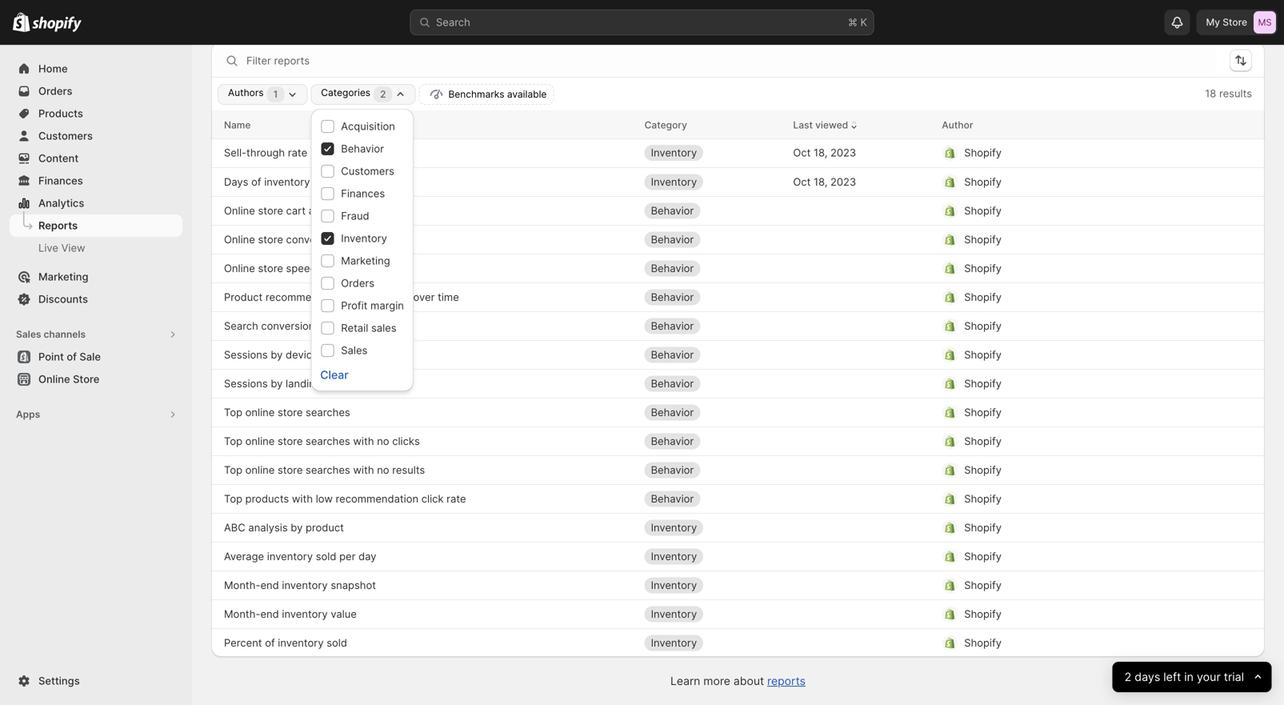 Task type: describe. For each thing, give the bounding box(es) containing it.
inventory for percent of inventory sold
[[651, 637, 697, 649]]

2023 for sell-through rate by product
[[831, 146, 857, 159]]

behavior cell for online store speed
[[645, 256, 781, 281]]

behavior cell for online store conversion over time
[[645, 227, 781, 253]]

month-end inventory value link
[[224, 606, 357, 622]]

apps
[[16, 409, 40, 420]]

1 shopify from the top
[[965, 146, 1002, 159]]

category
[[645, 119, 687, 131]]

by left landing
[[271, 377, 283, 390]]

inventory for days of inventory remaining
[[651, 176, 697, 188]]

retail
[[341, 322, 368, 334]]

1
[[273, 88, 278, 100]]

marketing link
[[10, 266, 182, 288]]

shopify cell for sessions by landing page
[[942, 371, 1214, 397]]

2 days left in your trial
[[1125, 670, 1244, 684]]

top for top online store searches with no results
[[224, 464, 243, 476]]

time for online store conversion over time
[[367, 233, 389, 246]]

home
[[38, 62, 68, 75]]

0 vertical spatial marketing
[[341, 255, 390, 267]]

behavior cell for online store cart analysis
[[645, 198, 781, 224]]

shopify cell for top products with low recommendation click rate
[[942, 486, 1214, 512]]

discounts
[[38, 293, 88, 305]]

online for top online store searches with no clicks
[[245, 435, 275, 447]]

content
[[38, 152, 79, 164]]

searches for clicks
[[306, 435, 350, 447]]

2 vertical spatial over
[[323, 320, 345, 332]]

page
[[324, 377, 349, 390]]

store inside online store cart analysis link
[[258, 204, 283, 217]]

0 vertical spatial orders
[[38, 85, 72, 97]]

row containing top products with low recommendation click rate
[[211, 484, 1265, 513]]

shopify cell for month-end inventory snapshot
[[942, 573, 1214, 598]]

shopify for top products with low recommendation click rate
[[965, 493, 1002, 505]]

in
[[1185, 670, 1194, 684]]

snapshot
[[331, 579, 376, 591]]

shopify for online store cart analysis
[[965, 204, 1002, 217]]

online for top online store searches with no results
[[245, 464, 275, 476]]

online for online store speed
[[224, 262, 255, 275]]

low
[[316, 493, 333, 505]]

sales
[[371, 322, 397, 334]]

searches inside the top online store searches link
[[306, 406, 350, 419]]

sessions by device
[[224, 349, 318, 361]]

last viewed button
[[793, 113, 861, 137]]

analysis inside online store cart analysis link
[[309, 204, 348, 217]]

analytics link
[[10, 192, 182, 214]]

search for search conversions over time
[[224, 320, 258, 332]]

days
[[1135, 670, 1161, 684]]

search conversions over time link
[[224, 318, 369, 334]]

reports link
[[10, 214, 182, 237]]

left
[[1164, 670, 1181, 684]]

benchmarks available button
[[419, 84, 554, 105]]

online store
[[38, 373, 100, 385]]

name button
[[224, 117, 251, 133]]

live
[[38, 242, 58, 254]]

discounts link
[[10, 288, 182, 311]]

shopify for month-end inventory value
[[965, 608, 1002, 620]]

oct 18, 2023 for days of inventory remaining
[[793, 176, 857, 188]]

month-end inventory snapshot link
[[224, 577, 376, 593]]

no for clicks
[[377, 435, 389, 447]]

18, for days of inventory remaining
[[814, 176, 828, 188]]

shopify cell for abc analysis by product
[[942, 515, 1214, 541]]

categories
[[321, 87, 371, 98]]

days
[[224, 176, 248, 188]]

analysis inside abc analysis by product link
[[248, 521, 288, 534]]

shopify for product recommendation conversions over time
[[965, 291, 1002, 303]]

abc analysis by product
[[224, 521, 344, 534]]

behavior cell for search conversions over time
[[645, 313, 781, 339]]

analytics
[[38, 197, 84, 209]]

benchmarks available
[[449, 88, 547, 100]]

percent of inventory sold
[[224, 637, 347, 649]]

1 horizontal spatial shopify image
[[32, 16, 82, 32]]

sold inside 'link'
[[316, 550, 337, 563]]

author button
[[942, 117, 974, 133]]

1 vertical spatial marketing
[[38, 271, 88, 283]]

1 shopify cell from the top
[[942, 140, 1214, 166]]

0 horizontal spatial rate
[[288, 146, 307, 159]]

top online store searches with no clicks
[[224, 435, 420, 447]]

average inventory sold per day
[[224, 550, 377, 563]]

of for days
[[251, 176, 261, 188]]

2 shopify from the top
[[965, 176, 1002, 188]]

profit margin
[[341, 299, 404, 312]]

1 horizontal spatial conversions
[[351, 291, 411, 303]]

last
[[793, 119, 813, 131]]

top for top products with low recommendation click rate
[[224, 493, 243, 505]]

viewed
[[816, 119, 849, 131]]

2 shopify cell from the top
[[942, 169, 1214, 195]]

products
[[38, 107, 83, 120]]

acquisition
[[341, 120, 395, 132]]

behavior for top products with low recommendation click rate
[[651, 493, 694, 505]]

1 vertical spatial rate
[[447, 493, 466, 505]]

online for online store
[[38, 373, 70, 385]]

content link
[[10, 147, 182, 170]]

searches for results
[[306, 464, 350, 476]]

shopify for month-end inventory snapshot
[[965, 579, 1002, 591]]

row containing search conversions over time
[[211, 311, 1265, 340]]

shopify for abc analysis by product
[[965, 521, 1002, 534]]

list of reports table
[[211, 110, 1265, 657]]

remaining
[[313, 176, 361, 188]]

reports link
[[768, 674, 806, 688]]

inventory for month-end inventory snapshot
[[651, 579, 697, 591]]

inventory inside average inventory sold per day 'link'
[[267, 550, 313, 563]]

online store cart analysis link
[[224, 203, 348, 219]]

sessions by landing page link
[[224, 376, 349, 392]]

behavior for top online store searches with no clicks
[[651, 435, 694, 447]]

your
[[1197, 670, 1221, 684]]

device
[[286, 349, 318, 361]]

inventory for sold
[[278, 637, 324, 649]]

1 horizontal spatial finances
[[341, 187, 385, 200]]

row containing sessions by landing page
[[211, 369, 1265, 398]]

product recommendation conversions over time link
[[224, 289, 459, 305]]

inventory cell for month-end inventory value
[[645, 601, 781, 627]]

sessions by landing page
[[224, 377, 349, 390]]

2 for 2 days left in your trial
[[1125, 670, 1132, 684]]

sales channels
[[16, 329, 86, 340]]

1 vertical spatial orders
[[341, 277, 375, 289]]

custom
[[1191, 5, 1225, 17]]

inventory cell for month-end inventory snapshot
[[645, 573, 781, 598]]

behavior cell for top online store searches with no clicks
[[645, 429, 781, 454]]

percent of inventory sold link
[[224, 635, 347, 651]]

shopify cell for month-end inventory value
[[942, 601, 1214, 627]]

more
[[704, 674, 731, 688]]

1 vertical spatial product
[[306, 521, 344, 534]]

⌘ k
[[848, 16, 868, 28]]

shopify cell for top online store searches
[[942, 400, 1214, 425]]

search for search
[[436, 16, 470, 28]]

point
[[38, 351, 64, 363]]

online store button
[[0, 368, 192, 391]]

row containing days of inventory remaining
[[211, 167, 1265, 196]]

with for clicks
[[353, 435, 374, 447]]

inventory cell for sell-through rate by product
[[645, 140, 781, 166]]

of for point
[[67, 351, 77, 363]]

sessions by device link
[[224, 347, 318, 363]]

orders link
[[10, 80, 182, 102]]

top online store searches link
[[224, 405, 350, 421]]

2 vertical spatial time
[[348, 320, 369, 332]]

oct for sell-through rate by product
[[793, 146, 811, 159]]

by up remaining
[[310, 146, 322, 159]]

inventory for remaining
[[264, 176, 310, 188]]

finances link
[[10, 170, 182, 192]]

top online store searches with no clicks link
[[224, 433, 420, 449]]

learn
[[671, 674, 701, 688]]

clear
[[320, 368, 349, 382]]

1 horizontal spatial customers
[[341, 165, 395, 177]]

abc
[[224, 521, 245, 534]]

inventory cell for days of inventory remaining
[[645, 169, 781, 195]]

my store
[[1207, 16, 1248, 28]]

row containing online store conversion over time
[[211, 225, 1265, 254]]

cart
[[286, 204, 306, 217]]

0 vertical spatial recommendation
[[266, 291, 349, 303]]

oct for days of inventory remaining
[[793, 176, 811, 188]]

over for conversions
[[413, 291, 435, 303]]

no for results
[[377, 464, 389, 476]]

point of sale button
[[0, 346, 192, 368]]



Task type: vqa. For each thing, say whether or not it's contained in the screenshot.
plan
no



Task type: locate. For each thing, give the bounding box(es) containing it.
view
[[61, 242, 85, 254]]

product down low
[[306, 521, 344, 534]]

oct 18, 2023 for sell-through rate by product
[[793, 146, 857, 159]]

10 shopify cell from the top
[[942, 400, 1214, 425]]

1 horizontal spatial store
[[1223, 16, 1248, 28]]

10 shopify from the top
[[965, 406, 1002, 419]]

1 vertical spatial 18,
[[814, 176, 828, 188]]

0 vertical spatial time
[[367, 233, 389, 246]]

2 vertical spatial searches
[[306, 464, 350, 476]]

0 horizontal spatial 2
[[380, 88, 386, 100]]

3 inventory cell from the top
[[645, 515, 781, 541]]

top inside top products with low recommendation click rate link
[[224, 493, 243, 505]]

shopify cell for average inventory sold per day
[[942, 544, 1214, 569]]

top online store searches with no results
[[224, 464, 425, 476]]

1 oct 18, 2023 from the top
[[793, 146, 857, 159]]

shopify for percent of inventory sold
[[965, 637, 1002, 649]]

1 vertical spatial sold
[[327, 637, 347, 649]]

1 vertical spatial 2023
[[831, 176, 857, 188]]

shopify for top online store searches
[[965, 406, 1002, 419]]

online inside top online store searches with no clicks link
[[245, 435, 275, 447]]

store up products
[[278, 464, 303, 476]]

2 searches from the top
[[306, 435, 350, 447]]

store inside button
[[73, 373, 100, 385]]

2 inside dropdown button
[[1125, 670, 1132, 684]]

sessions up sessions by landing page at the left bottom of the page
[[224, 349, 268, 361]]

behavior for search conversions over time
[[651, 320, 694, 332]]

shopify for online store speed
[[965, 262, 1002, 275]]

4 shopify cell from the top
[[942, 227, 1214, 253]]

2 behavior cell from the top
[[645, 227, 781, 253]]

finances up fraud at the top left of the page
[[341, 187, 385, 200]]

top for top online store searches with no clicks
[[224, 435, 243, 447]]

shopify cell for online store cart analysis
[[942, 198, 1214, 224]]

percent
[[224, 637, 262, 649]]

6 behavior cell from the top
[[645, 342, 781, 368]]

1 vertical spatial recommendation
[[336, 493, 419, 505]]

1 vertical spatial results
[[392, 464, 425, 476]]

0 vertical spatial with
[[353, 435, 374, 447]]

value
[[331, 608, 357, 620]]

shopify for sessions by landing page
[[965, 377, 1002, 390]]

customers inside "link"
[[38, 130, 93, 142]]

3 behavior cell from the top
[[645, 256, 781, 281]]

16 shopify cell from the top
[[942, 573, 1214, 598]]

0 vertical spatial analysis
[[309, 204, 348, 217]]

time right margin
[[438, 291, 459, 303]]

results right 18
[[1220, 87, 1253, 100]]

searches up top online store searches with no clicks
[[306, 406, 350, 419]]

18 row from the top
[[211, 599, 1265, 628]]

trial
[[1224, 670, 1244, 684]]

18 shopify cell from the top
[[942, 630, 1214, 656]]

behavior for top online store searches with no results
[[651, 464, 694, 476]]

7 behavior cell from the top
[[645, 371, 781, 397]]

over for conversion
[[343, 233, 364, 246]]

conversions up sales
[[351, 291, 411, 303]]

2 top from the top
[[224, 435, 243, 447]]

0 horizontal spatial of
[[67, 351, 77, 363]]

row containing product recommendation conversions over time
[[211, 283, 1265, 311]]

end for month-end inventory value
[[260, 608, 279, 620]]

product recommendation conversions over time
[[224, 291, 459, 303]]

0 vertical spatial results
[[1220, 87, 1253, 100]]

4 shopify from the top
[[965, 233, 1002, 246]]

17 shopify cell from the top
[[942, 601, 1214, 627]]

1 horizontal spatial rate
[[447, 493, 466, 505]]

1 vertical spatial oct
[[793, 176, 811, 188]]

with for results
[[353, 464, 374, 476]]

month-end inventory value
[[224, 608, 357, 620]]

0 vertical spatial conversions
[[351, 291, 411, 303]]

behavior for online store speed
[[651, 262, 694, 275]]

top inside top online store searches with no clicks link
[[224, 435, 243, 447]]

of for percent
[[265, 637, 275, 649]]

with up top products with low recommendation click rate
[[353, 464, 374, 476]]

store inside top online store searches with no clicks link
[[278, 435, 303, 447]]

category button
[[645, 117, 687, 133]]

analysis
[[309, 204, 348, 217], [248, 521, 288, 534]]

13 shopify cell from the top
[[942, 486, 1214, 512]]

2023 for days of inventory remaining
[[831, 176, 857, 188]]

inventory inside days of inventory remaining link
[[264, 176, 310, 188]]

Filter reports text field
[[247, 48, 1217, 74]]

1 horizontal spatial marketing
[[341, 255, 390, 267]]

per
[[339, 550, 356, 563]]

no left clicks
[[377, 435, 389, 447]]

k
[[861, 16, 868, 28]]

shopify cell for top online store searches with no clicks
[[942, 429, 1214, 454]]

behavior cell for sessions by landing page
[[645, 371, 781, 397]]

search inside list of reports table
[[224, 320, 258, 332]]

online store link
[[10, 368, 182, 391]]

top
[[224, 406, 243, 419], [224, 435, 243, 447], [224, 464, 243, 476], [224, 493, 243, 505]]

sales inside button
[[16, 329, 41, 340]]

1 horizontal spatial 2
[[1125, 670, 1132, 684]]

store
[[258, 204, 283, 217], [258, 233, 283, 246], [258, 262, 283, 275], [278, 406, 303, 419], [278, 435, 303, 447], [278, 464, 303, 476]]

online up product
[[224, 262, 255, 275]]

sold left the per
[[316, 550, 337, 563]]

of right percent
[[265, 637, 275, 649]]

online for top online store searches
[[245, 406, 275, 419]]

inventory up online store cart analysis
[[264, 176, 310, 188]]

behavior for top online store searches
[[651, 406, 694, 419]]

products link
[[10, 102, 182, 125]]

create
[[1157, 5, 1188, 17]]

online up "online store speed"
[[224, 233, 255, 246]]

3 searches from the top
[[306, 464, 350, 476]]

of
[[251, 176, 261, 188], [67, 351, 77, 363], [265, 637, 275, 649]]

9 row from the top
[[211, 340, 1265, 369]]

0 vertical spatial 2023
[[831, 146, 857, 159]]

18, for sell-through rate by product
[[814, 146, 828, 159]]

sales for sales
[[341, 344, 368, 357]]

12 shopify from the top
[[965, 464, 1002, 476]]

0 vertical spatial 18,
[[814, 146, 828, 159]]

average
[[224, 550, 264, 563]]

0 horizontal spatial finances
[[38, 174, 83, 187]]

analysis down products
[[248, 521, 288, 534]]

about
[[734, 674, 764, 688]]

5 shopify from the top
[[965, 262, 1002, 275]]

1 vertical spatial end
[[260, 608, 279, 620]]

2 for 2
[[380, 88, 386, 100]]

1 end from the top
[[260, 579, 279, 591]]

behavior cell for product recommendation conversions over time
[[645, 285, 781, 310]]

row containing online store speed
[[211, 254, 1265, 283]]

11 behavior cell from the top
[[645, 486, 781, 512]]

13 shopify from the top
[[965, 493, 1002, 505]]

last viewed
[[793, 119, 849, 131]]

average inventory sold per day link
[[224, 549, 377, 565]]

store inside online store conversion over time link
[[258, 233, 283, 246]]

4 inventory cell from the top
[[645, 544, 781, 569]]

of right days
[[251, 176, 261, 188]]

0 horizontal spatial marketing
[[38, 271, 88, 283]]

behavior for online store conversion over time
[[651, 233, 694, 246]]

store left cart
[[258, 204, 283, 217]]

2 oct 18, 2023 from the top
[[793, 176, 857, 188]]

8 shopify from the top
[[965, 349, 1002, 361]]

point of sale link
[[10, 346, 182, 368]]

row containing month-end inventory snapshot
[[211, 571, 1265, 599]]

online store conversion over time link
[[224, 232, 389, 248]]

over down fraud at the top left of the page
[[343, 233, 364, 246]]

end up percent of inventory sold
[[260, 608, 279, 620]]

0 vertical spatial customers
[[38, 130, 93, 142]]

inventory down month-end inventory snapshot link
[[282, 608, 328, 620]]

0 vertical spatial search
[[436, 16, 470, 28]]

17 row from the top
[[211, 571, 1265, 599]]

searches up low
[[306, 464, 350, 476]]

8 behavior cell from the top
[[645, 400, 781, 425]]

top online store searches with no results link
[[224, 462, 425, 478]]

inventory cell
[[645, 140, 781, 166], [645, 169, 781, 195], [645, 515, 781, 541], [645, 544, 781, 569], [645, 573, 781, 598], [645, 601, 781, 627], [645, 630, 781, 656]]

1 vertical spatial search
[[224, 320, 258, 332]]

sessions for sessions by landing page
[[224, 377, 268, 390]]

month- for month-end inventory snapshot
[[224, 579, 260, 591]]

shopify for average inventory sold per day
[[965, 550, 1002, 563]]

shopify cell for top online store searches with no results
[[942, 457, 1214, 483]]

over down profit
[[323, 320, 345, 332]]

sales for sales channels
[[16, 329, 41, 340]]

online down 'sessions by landing page' link
[[245, 406, 275, 419]]

5 shopify cell from the top
[[942, 256, 1214, 281]]

behavior cell
[[645, 198, 781, 224], [645, 227, 781, 253], [645, 256, 781, 281], [645, 285, 781, 310], [645, 313, 781, 339], [645, 342, 781, 368], [645, 371, 781, 397], [645, 400, 781, 425], [645, 429, 781, 454], [645, 457, 781, 483], [645, 486, 781, 512]]

channels
[[44, 329, 86, 340]]

inventory cell for average inventory sold per day
[[645, 544, 781, 569]]

2 2023 from the top
[[831, 176, 857, 188]]

click
[[422, 493, 444, 505]]

online up products
[[245, 464, 275, 476]]

search conversions over time
[[224, 320, 369, 332]]

name
[[224, 119, 251, 131]]

2 inventory cell from the top
[[645, 169, 781, 195]]

1 vertical spatial of
[[67, 351, 77, 363]]

orders
[[38, 85, 72, 97], [341, 277, 375, 289]]

2 sessions from the top
[[224, 377, 268, 390]]

1 online from the top
[[245, 406, 275, 419]]

top products with low recommendation click rate
[[224, 493, 466, 505]]

6 shopify cell from the top
[[942, 285, 1214, 310]]

shopify cell for percent of inventory sold
[[942, 630, 1214, 656]]

store down sale
[[73, 373, 100, 385]]

shopify cell for online store speed
[[942, 256, 1214, 281]]

author
[[942, 119, 974, 131]]

1 vertical spatial oct 18, 2023
[[793, 176, 857, 188]]

1 horizontal spatial analysis
[[309, 204, 348, 217]]

inventory inside month-end inventory value link
[[282, 608, 328, 620]]

behavior cell for top online store searches
[[645, 400, 781, 425]]

14 row from the top
[[211, 484, 1265, 513]]

of inside button
[[67, 351, 77, 363]]

1 top from the top
[[224, 406, 243, 419]]

5 row from the top
[[211, 225, 1265, 254]]

11 shopify from the top
[[965, 435, 1002, 447]]

2 online from the top
[[245, 435, 275, 447]]

1 behavior cell from the top
[[645, 198, 781, 224]]

by
[[310, 146, 322, 159], [271, 349, 283, 361], [271, 377, 283, 390], [291, 521, 303, 534]]

sales down retail
[[341, 344, 368, 357]]

online for online store conversion over time
[[224, 233, 255, 246]]

2 horizontal spatial of
[[265, 637, 275, 649]]

conversion
[[286, 233, 340, 246]]

1 vertical spatial online
[[245, 435, 275, 447]]

online down point
[[38, 373, 70, 385]]

searches inside top online store searches with no clicks link
[[306, 435, 350, 447]]

behavior for online store cart analysis
[[651, 204, 694, 217]]

1 vertical spatial sessions
[[224, 377, 268, 390]]

row containing abc analysis by product
[[211, 513, 1265, 542]]

0 vertical spatial rate
[[288, 146, 307, 159]]

4 behavior cell from the top
[[645, 285, 781, 310]]

1 inventory cell from the top
[[645, 140, 781, 166]]

15 row from the top
[[211, 513, 1265, 542]]

online for online store cart analysis
[[224, 204, 255, 217]]

store inside the top online store searches link
[[278, 406, 303, 419]]

2 row from the top
[[211, 138, 1265, 167]]

inventory inside "percent of inventory sold" link
[[278, 637, 324, 649]]

oct
[[793, 146, 811, 159], [793, 176, 811, 188]]

6 inventory cell from the top
[[645, 601, 781, 627]]

row containing online store cart analysis
[[211, 196, 1265, 225]]

days of inventory remaining link
[[224, 174, 361, 190]]

month- for month-end inventory value
[[224, 608, 260, 620]]

0 vertical spatial month-
[[224, 579, 260, 591]]

of left sale
[[67, 351, 77, 363]]

shopify cell for product recommendation conversions over time
[[942, 285, 1214, 310]]

inventory cell for percent of inventory sold
[[645, 630, 781, 656]]

inventory down abc analysis by product link
[[267, 550, 313, 563]]

inventory for value
[[282, 608, 328, 620]]

time down profit
[[348, 320, 369, 332]]

1 vertical spatial conversions
[[261, 320, 320, 332]]

by up average inventory sold per day
[[291, 521, 303, 534]]

2 oct from the top
[[793, 176, 811, 188]]

customers down products
[[38, 130, 93, 142]]

store down 'sessions by landing page' link
[[278, 406, 303, 419]]

inventory for snapshot
[[282, 579, 328, 591]]

0 horizontal spatial analysis
[[248, 521, 288, 534]]

2
[[380, 88, 386, 100], [1125, 670, 1132, 684]]

searches inside top online store searches with no results link
[[306, 464, 350, 476]]

my
[[1207, 16, 1221, 28]]

1 sessions from the top
[[224, 349, 268, 361]]

4 row from the top
[[211, 196, 1265, 225]]

7 shopify cell from the top
[[942, 313, 1214, 339]]

1 vertical spatial no
[[377, 464, 389, 476]]

time for product recommendation conversions over time
[[438, 291, 459, 303]]

top products with low recommendation click rate link
[[224, 491, 466, 507]]

learn more about reports
[[671, 674, 806, 688]]

0 horizontal spatial shopify image
[[13, 12, 30, 32]]

1 oct from the top
[[793, 146, 811, 159]]

2 no from the top
[[377, 464, 389, 476]]

0 vertical spatial online
[[245, 406, 275, 419]]

10 behavior cell from the top
[[645, 457, 781, 483]]

sessions for sessions by device
[[224, 349, 268, 361]]

0 vertical spatial sessions
[[224, 349, 268, 361]]

results
[[1220, 87, 1253, 100], [392, 464, 425, 476]]

inventory for abc analysis by product
[[651, 521, 697, 534]]

1 vertical spatial with
[[353, 464, 374, 476]]

with
[[353, 435, 374, 447], [353, 464, 374, 476], [292, 493, 313, 505]]

online store speed
[[224, 262, 317, 275]]

4 top from the top
[[224, 493, 243, 505]]

0 vertical spatial over
[[343, 233, 364, 246]]

top online store searches
[[224, 406, 350, 419]]

15 shopify cell from the top
[[942, 544, 1214, 569]]

1 2023 from the top
[[831, 146, 857, 159]]

behavior for sessions by landing page
[[651, 377, 694, 390]]

customers down acquisition
[[341, 165, 395, 177]]

settings
[[38, 675, 80, 687]]

1 horizontal spatial orders
[[341, 277, 375, 289]]

row
[[211, 110, 1265, 139], [211, 138, 1265, 167], [211, 167, 1265, 196], [211, 196, 1265, 225], [211, 225, 1265, 254], [211, 254, 1265, 283], [211, 283, 1265, 311], [211, 311, 1265, 340], [211, 340, 1265, 369], [211, 369, 1265, 398], [211, 398, 1265, 427], [211, 427, 1265, 455], [211, 455, 1265, 484], [211, 484, 1265, 513], [211, 513, 1265, 542], [211, 542, 1265, 571], [211, 571, 1265, 599], [211, 599, 1265, 628], [211, 628, 1265, 657]]

3 online from the top
[[245, 464, 275, 476]]

home link
[[10, 58, 182, 80]]

search up benchmarks
[[436, 16, 470, 28]]

inventory down month-end inventory value link
[[278, 637, 324, 649]]

sales up point
[[16, 329, 41, 340]]

0 vertical spatial product
[[325, 146, 364, 159]]

0 vertical spatial of
[[251, 176, 261, 188]]

18 results
[[1206, 87, 1253, 100]]

inventory
[[651, 146, 697, 159], [651, 176, 697, 188], [341, 232, 387, 245], [651, 521, 697, 534], [651, 550, 697, 563], [651, 579, 697, 591], [651, 608, 697, 620], [651, 637, 697, 649]]

1 vertical spatial time
[[438, 291, 459, 303]]

results down clicks
[[392, 464, 425, 476]]

marketing up discounts
[[38, 271, 88, 283]]

my store image
[[1254, 11, 1277, 34]]

3 shopify from the top
[[965, 204, 1002, 217]]

recommendation right low
[[336, 493, 419, 505]]

product
[[224, 291, 263, 303]]

1 searches from the top
[[306, 406, 350, 419]]

18
[[1206, 87, 1217, 100]]

store left "speed"
[[258, 262, 283, 275]]

shopify cell for search conversions over time
[[942, 313, 1214, 339]]

marketing
[[341, 255, 390, 267], [38, 271, 88, 283]]

recommendation down "speed"
[[266, 291, 349, 303]]

row containing percent of inventory sold
[[211, 628, 1265, 657]]

9 behavior cell from the top
[[645, 429, 781, 454]]

0 vertical spatial sales
[[16, 329, 41, 340]]

1 vertical spatial customers
[[341, 165, 395, 177]]

behavior cell for sessions by device
[[645, 342, 781, 368]]

abc analysis by product link
[[224, 520, 344, 536]]

month- up percent
[[224, 608, 260, 620]]

2 month- from the top
[[224, 608, 260, 620]]

7 row from the top
[[211, 283, 1265, 311]]

16 shopify from the top
[[965, 579, 1002, 591]]

by left device
[[271, 349, 283, 361]]

behavior cell for top online store searches with no results
[[645, 457, 781, 483]]

18,
[[814, 146, 828, 159], [814, 176, 828, 188]]

time down fraud at the top left of the page
[[367, 233, 389, 246]]

0 vertical spatial oct
[[793, 146, 811, 159]]

analysis down remaining
[[309, 204, 348, 217]]

store up "online store speed"
[[258, 233, 283, 246]]

online inside the top online store searches link
[[245, 406, 275, 419]]

sessions down 'sessions by device' link
[[224, 377, 268, 390]]

1 horizontal spatial search
[[436, 16, 470, 28]]

15 shopify from the top
[[965, 550, 1002, 563]]

13 row from the top
[[211, 455, 1265, 484]]

inventory for average inventory sold per day
[[651, 550, 697, 563]]

1 vertical spatial store
[[73, 373, 100, 385]]

11 row from the top
[[211, 398, 1265, 427]]

1 vertical spatial month-
[[224, 608, 260, 620]]

1 vertical spatial sales
[[341, 344, 368, 357]]

store inside online store speed link
[[258, 262, 283, 275]]

2 18, from the top
[[814, 176, 828, 188]]

finances
[[38, 174, 83, 187], [341, 187, 385, 200]]

0 vertical spatial store
[[1223, 16, 1248, 28]]

row containing average inventory sold per day
[[211, 542, 1265, 571]]

1 vertical spatial searches
[[306, 435, 350, 447]]

0 vertical spatial 2
[[380, 88, 386, 100]]

12 shopify cell from the top
[[942, 457, 1214, 483]]

19 row from the top
[[211, 628, 1265, 657]]

online inside button
[[38, 373, 70, 385]]

6 row from the top
[[211, 254, 1265, 283]]

finances up analytics
[[38, 174, 83, 187]]

row containing name
[[211, 110, 1265, 139]]

5 behavior cell from the top
[[645, 313, 781, 339]]

behavior cell for top products with low recommendation click rate
[[645, 486, 781, 512]]

settings link
[[10, 670, 182, 692]]

shopify image
[[13, 12, 30, 32], [32, 16, 82, 32]]

shopify for sessions by device
[[965, 349, 1002, 361]]

row containing month-end inventory value
[[211, 599, 1265, 628]]

0 vertical spatial finances
[[38, 174, 83, 187]]

1 month- from the top
[[224, 579, 260, 591]]

1 row from the top
[[211, 110, 1265, 139]]

top for top online store searches
[[224, 406, 243, 419]]

shopify for search conversions over time
[[965, 320, 1002, 332]]

store inside top online store searches with no results link
[[278, 464, 303, 476]]

shopify for top online store searches with no results
[[965, 464, 1002, 476]]

orders down home
[[38, 85, 72, 97]]

1 horizontal spatial of
[[251, 176, 261, 188]]

5 inventory cell from the top
[[645, 573, 781, 598]]

3 row from the top
[[211, 167, 1265, 196]]

inventory
[[264, 176, 310, 188], [267, 550, 313, 563], [282, 579, 328, 591], [282, 608, 328, 620], [278, 637, 324, 649]]

shopify cell
[[942, 140, 1214, 166], [942, 169, 1214, 195], [942, 198, 1214, 224], [942, 227, 1214, 253], [942, 256, 1214, 281], [942, 285, 1214, 310], [942, 313, 1214, 339], [942, 342, 1214, 368], [942, 371, 1214, 397], [942, 400, 1214, 425], [942, 429, 1214, 454], [942, 457, 1214, 483], [942, 486, 1214, 512], [942, 515, 1214, 541], [942, 544, 1214, 569], [942, 573, 1214, 598], [942, 601, 1214, 627], [942, 630, 1214, 656]]

retail sales
[[341, 322, 397, 334]]

1 horizontal spatial sales
[[341, 344, 368, 357]]

end up month-end inventory value
[[260, 579, 279, 591]]

no up top products with low recommendation click rate
[[377, 464, 389, 476]]

clicks
[[392, 435, 420, 447]]

3 top from the top
[[224, 464, 243, 476]]

16 row from the top
[[211, 542, 1265, 571]]

1 vertical spatial over
[[413, 291, 435, 303]]

inventory down average inventory sold per day 'link'
[[282, 579, 328, 591]]

clear button
[[320, 368, 349, 382]]

online down days
[[224, 204, 255, 217]]

online down the top online store searches link
[[245, 435, 275, 447]]

marketing up product recommendation conversions over time at the left top
[[341, 255, 390, 267]]

conversions up device
[[261, 320, 320, 332]]

⌘
[[848, 16, 858, 28]]

live view link
[[10, 237, 182, 259]]

no
[[377, 435, 389, 447], [377, 464, 389, 476]]

0 vertical spatial oct 18, 2023
[[793, 146, 857, 159]]

2 end from the top
[[260, 608, 279, 620]]

behavior for sessions by device
[[651, 349, 694, 361]]

0 vertical spatial no
[[377, 435, 389, 447]]

profit
[[341, 299, 368, 312]]

inventory for month-end inventory value
[[651, 608, 697, 620]]

0 horizontal spatial results
[[392, 464, 425, 476]]

0 horizontal spatial conversions
[[261, 320, 320, 332]]

1 vertical spatial 2
[[1125, 670, 1132, 684]]

9 shopify cell from the top
[[942, 371, 1214, 397]]

0 vertical spatial sold
[[316, 550, 337, 563]]

0 horizontal spatial store
[[73, 373, 100, 385]]

0 horizontal spatial sales
[[16, 329, 41, 340]]

store for my store
[[1223, 16, 1248, 28]]

inventory cell for abc analysis by product
[[645, 515, 781, 541]]

2 vertical spatial of
[[265, 637, 275, 649]]

6 shopify from the top
[[965, 291, 1002, 303]]

2 left "days" at the right of page
[[1125, 670, 1132, 684]]

3 shopify cell from the top
[[942, 198, 1214, 224]]

14 shopify from the top
[[965, 521, 1002, 534]]

landing
[[286, 377, 322, 390]]

12 row from the top
[[211, 427, 1265, 455]]

top inside top online store searches with no results link
[[224, 464, 243, 476]]

shopify for top online store searches with no clicks
[[965, 435, 1002, 447]]

shopify for online store conversion over time
[[965, 233, 1002, 246]]

rate
[[288, 146, 307, 159], [447, 493, 466, 505]]

0 horizontal spatial orders
[[38, 85, 72, 97]]

1 horizontal spatial results
[[1220, 87, 1253, 100]]

over right margin
[[413, 291, 435, 303]]

searches up top online store searches with no results
[[306, 435, 350, 447]]

2 vertical spatial online
[[245, 464, 275, 476]]

row containing top online store searches with no clicks
[[211, 427, 1265, 455]]

store right my
[[1223, 16, 1248, 28]]

benchmarks
[[449, 88, 505, 100]]

store down the top online store searches link
[[278, 435, 303, 447]]

14 shopify cell from the top
[[942, 515, 1214, 541]]

month- down average
[[224, 579, 260, 591]]

0 vertical spatial end
[[260, 579, 279, 591]]

sales channels button
[[10, 323, 182, 346]]

2023
[[831, 146, 857, 159], [831, 176, 857, 188]]

1 vertical spatial finances
[[341, 187, 385, 200]]

day
[[359, 550, 377, 563]]

margin
[[371, 299, 404, 312]]

7 inventory cell from the top
[[645, 630, 781, 656]]

0 vertical spatial searches
[[306, 406, 350, 419]]

through
[[247, 146, 285, 159]]

store
[[1223, 16, 1248, 28], [73, 373, 100, 385]]

orders up product recommendation conversions over time at the left top
[[341, 277, 375, 289]]

1 18, from the top
[[814, 146, 828, 159]]

reports
[[38, 219, 78, 232]]

2 up acquisition
[[380, 88, 386, 100]]

row containing sessions by device
[[211, 340, 1265, 369]]

search down product
[[224, 320, 258, 332]]

inventory for sell-through rate by product
[[651, 146, 697, 159]]

with left clicks
[[353, 435, 374, 447]]

shopify cell for online store conversion over time
[[942, 227, 1214, 253]]

row containing top online store searches
[[211, 398, 1265, 427]]

row containing top online store searches with no results
[[211, 455, 1265, 484]]

0 horizontal spatial customers
[[38, 130, 93, 142]]

0 horizontal spatial search
[[224, 320, 258, 332]]

online inside top online store searches with no results link
[[245, 464, 275, 476]]

rate up 'days of inventory remaining'
[[288, 146, 307, 159]]

results inside list of reports table
[[392, 464, 425, 476]]

rate right click
[[447, 493, 466, 505]]

with left low
[[292, 493, 313, 505]]

18 shopify from the top
[[965, 637, 1002, 649]]

8 row from the top
[[211, 311, 1265, 340]]

end for month-end inventory snapshot
[[260, 579, 279, 591]]

2 vertical spatial with
[[292, 493, 313, 505]]

behavior for product recommendation conversions over time
[[651, 291, 694, 303]]

sell-
[[224, 146, 247, 159]]

row containing sell-through rate by product
[[211, 138, 1265, 167]]

product up remaining
[[325, 146, 364, 159]]

11 shopify cell from the top
[[942, 429, 1214, 454]]

10 row from the top
[[211, 369, 1265, 398]]

17 shopify from the top
[[965, 608, 1002, 620]]

inventory inside month-end inventory snapshot link
[[282, 579, 328, 591]]

reports
[[768, 674, 806, 688]]

9 shopify from the top
[[965, 377, 1002, 390]]

1 no from the top
[[377, 435, 389, 447]]

8 shopify cell from the top
[[942, 342, 1214, 368]]

7 shopify from the top
[[965, 320, 1002, 332]]

sold down value
[[327, 637, 347, 649]]

1 vertical spatial analysis
[[248, 521, 288, 534]]



